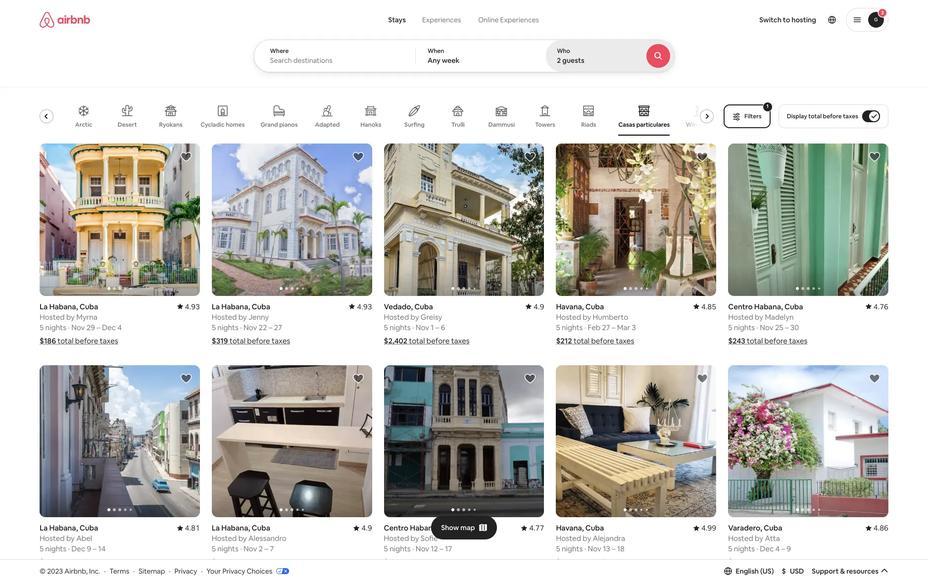 Task type: vqa. For each thing, say whether or not it's contained in the screenshot.
'4.81'
yes



Task type: locate. For each thing, give the bounding box(es) containing it.
2 4.93 from the left
[[357, 302, 372, 311]]

varadero, cuba hosted by atta 5 nights · dec 4 – 9 $280 total before taxes
[[729, 524, 809, 567]]

when
[[428, 47, 445, 55]]

1 horizontal spatial 9
[[787, 545, 792, 554]]

particulares
[[637, 121, 670, 129]]

by inside "la habana, cuba hosted by alessandro 5 nights · nov 2 – 7 $451 total before taxes"
[[239, 534, 247, 544]]

by inside centro habana, cuba hosted by sofie 5 nights · nov 12 – 17 $371 total before taxes
[[411, 534, 419, 544]]

la habana, cuba hosted by myrna 5 nights · nov 29 – dec 4 $186 total before taxes
[[40, 302, 122, 346]]

2 vertical spatial 2
[[259, 545, 263, 554]]

nov left 13
[[588, 545, 602, 554]]

nov down the alessandro
[[244, 545, 257, 554]]

2 experiences from the left
[[501, 15, 539, 24]]

1 privacy from the left
[[175, 567, 197, 576]]

by inside la habana, cuba hosted by myrna 5 nights · nov 29 – dec 4 $186 total before taxes
[[66, 312, 75, 322]]

surfing
[[405, 121, 425, 129]]

la
[[40, 302, 48, 311], [212, 302, 220, 311], [40, 524, 48, 533], [212, 524, 220, 533]]

total
[[809, 112, 822, 120], [58, 336, 74, 346], [230, 336, 246, 346], [409, 336, 425, 346], [574, 336, 590, 346], [748, 336, 763, 346], [57, 558, 73, 567], [230, 558, 246, 567], [402, 558, 418, 567], [575, 558, 591, 567], [748, 558, 764, 567]]

4
[[117, 323, 122, 332], [776, 545, 780, 554]]

before inside la habana, cuba hosted by abel 5 nights · dec 9 – 14 $214 total before taxes
[[75, 558, 98, 567]]

hosted up $371
[[384, 534, 409, 544]]

1 horizontal spatial 27
[[603, 323, 611, 332]]

nights up $212
[[562, 323, 583, 332]]

hosted up $212
[[557, 312, 582, 322]]

hosted up $319
[[212, 312, 237, 322]]

hosted down the varadero,
[[729, 534, 754, 544]]

chef's kitchens
[[11, 121, 54, 129]]

4.77 out of 5 average rating image
[[522, 524, 545, 533]]

taxes inside "la habana, cuba hosted by alessandro 5 nights · nov 2 – 7 $451 total before taxes"
[[272, 558, 290, 567]]

habana, up jenny
[[222, 302, 250, 311]]

0 horizontal spatial experiences
[[423, 15, 461, 24]]

hosted up $186
[[40, 312, 65, 322]]

nights up the $243
[[735, 323, 756, 332]]

1 vertical spatial add to wishlist: centro habana, cuba image
[[525, 373, 537, 385]]

9
[[87, 545, 91, 554], [787, 545, 792, 554]]

5 up $212
[[557, 323, 561, 332]]

group for havana, cuba hosted by alejandra 5 nights · nov 13 – 18 $622 total before taxes
[[557, 365, 717, 518]]

havana, inside havana, cuba hosted by humberto 5 nights · feb 27 – mar 3 $212 total before taxes
[[557, 302, 584, 311]]

· up © 2023 airbnb, inc. ·
[[68, 545, 70, 554]]

hosted inside la habana, cuba hosted by myrna 5 nights · nov 29 – dec 4 $186 total before taxes
[[40, 312, 65, 322]]

1 havana, from the top
[[557, 302, 584, 311]]

nov for centro habana, cuba hosted by madelyn 5 nights · nov 25 – 30 $243 total before taxes
[[761, 323, 774, 332]]

before inside button
[[824, 112, 842, 120]]

hosted inside havana, cuba hosted by alejandra 5 nights · nov 13 – 18 $622 total before taxes
[[557, 534, 582, 544]]

show map button
[[432, 516, 497, 540]]

online
[[479, 15, 499, 24]]

adapted
[[315, 121, 340, 129]]

· inside centro habana, cuba hosted by sofie 5 nights · nov 12 – 17 $371 total before taxes
[[413, 545, 414, 554]]

grand pianos
[[261, 121, 298, 129]]

2 9 from the left
[[787, 545, 792, 554]]

experiences button
[[414, 10, 470, 30]]

4 inside varadero, cuba hosted by atta 5 nights · dec 4 – 9 $280 total before taxes
[[776, 545, 780, 554]]

nights inside centro habana, cuba hosted by sofie 5 nights · nov 12 – 17 $371 total before taxes
[[390, 545, 411, 554]]

habana, up madelyn
[[755, 302, 784, 311]]

cuba up myrna
[[80, 302, 98, 311]]

by left greisy
[[411, 312, 419, 322]]

5 inside la habana, cuba hosted by abel 5 nights · dec 9 – 14 $214 total before taxes
[[40, 545, 44, 554]]

©
[[40, 567, 46, 576]]

4.93 out of 5 average rating image
[[177, 302, 200, 311]]

centro habana, cuba hosted by madelyn 5 nights · nov 25 – 30 $243 total before taxes
[[729, 302, 808, 346]]

4.9 out of 5 average rating image for vedado, cuba hosted by greisy 5 nights · nov 1 – 6 $2,402 total before taxes
[[526, 302, 545, 311]]

2 inside who 2 guests
[[557, 56, 561, 65]]

habana, up "sofie"
[[410, 524, 439, 533]]

– left mar
[[612, 323, 616, 332]]

havana, up $212
[[557, 302, 584, 311]]

4 right "29"
[[117, 323, 122, 332]]

show map
[[442, 523, 475, 532]]

who 2 guests
[[557, 47, 585, 65]]

by left the atta at the right
[[755, 534, 764, 544]]

hosted up $214
[[40, 534, 65, 544]]

nights up $622
[[562, 545, 583, 554]]

nov left 25
[[761, 323, 774, 332]]

0 horizontal spatial dec
[[71, 545, 85, 554]]

5 up $319
[[212, 323, 216, 332]]

4.86
[[874, 524, 889, 533]]

add to wishlist: vedado, cuba image
[[525, 151, 537, 163]]

before
[[824, 112, 842, 120], [75, 336, 98, 346], [247, 336, 270, 346], [427, 336, 450, 346], [592, 336, 615, 346], [765, 336, 788, 346], [75, 558, 98, 567], [247, 558, 270, 567], [419, 558, 442, 567], [593, 558, 616, 567], [766, 558, 789, 567]]

– inside centro habana, cuba hosted by sofie 5 nights · nov 12 – 17 $371 total before taxes
[[440, 545, 444, 554]]

total right '$2,402'
[[409, 336, 425, 346]]

5 up '$2,402'
[[384, 323, 388, 332]]

by left "alejandra"
[[583, 534, 592, 544]]

nov inside la habana, cuba hosted by myrna 5 nights · nov 29 – dec 4 $186 total before taxes
[[71, 323, 85, 332]]

None search field
[[254, 0, 702, 72]]

nights up $214
[[45, 545, 66, 554]]

$451
[[212, 558, 228, 567]]

0 horizontal spatial 2
[[259, 545, 263, 554]]

total inside "la habana, cuba hosted by alessandro 5 nights · nov 2 – 7 $451 total before taxes"
[[230, 558, 246, 567]]

0 horizontal spatial 4.93
[[185, 302, 200, 311]]

0 horizontal spatial 27
[[274, 323, 282, 332]]

centro habana, cuba hosted by sofie 5 nights · nov 12 – 17 $371 total before taxes
[[384, 524, 462, 567]]

centro inside centro habana, cuba hosted by sofie 5 nights · nov 12 – 17 $371 total before taxes
[[384, 524, 409, 533]]

total inside varadero, cuba hosted by atta 5 nights · dec 4 – 9 $280 total before taxes
[[748, 558, 764, 567]]

0 vertical spatial centro
[[729, 302, 753, 311]]

2 privacy from the left
[[223, 567, 245, 576]]

cuba up greisy
[[415, 302, 433, 311]]

2 havana, from the top
[[557, 524, 584, 533]]

1 horizontal spatial 4.9
[[534, 302, 545, 311]]

5 inside "la habana, cuba hosted by alessandro 5 nights · nov 2 – 7 $451 total before taxes"
[[212, 545, 216, 554]]

1 vertical spatial havana,
[[557, 524, 584, 533]]

0 horizontal spatial 9
[[87, 545, 91, 554]]

havana,
[[557, 302, 584, 311], [557, 524, 584, 533]]

total right $451
[[230, 558, 246, 567]]

havana, for havana, cuba hosted by alejandra 5 nights · nov 13 – 18 $622 total before taxes
[[557, 524, 584, 533]]

hanoks
[[361, 121, 382, 129]]

habana, inside la habana, cuba hosted by myrna 5 nights · nov 29 – dec 4 $186 total before taxes
[[49, 302, 78, 311]]

– inside la habana, cuba hosted by myrna 5 nights · nov 29 – dec 4 $186 total before taxes
[[97, 323, 100, 332]]

4.81 out of 5 average rating image
[[177, 524, 200, 533]]

habana, up abel
[[49, 524, 78, 533]]

la for la habana, cuba hosted by alessandro 5 nights · nov 2 – 7 $451 total before taxes
[[212, 524, 220, 533]]

5 inside centro habana, cuba hosted by sofie 5 nights · nov 12 – 17 $371 total before taxes
[[384, 545, 388, 554]]

total inside havana, cuba hosted by humberto 5 nights · feb 27 – mar 3 $212 total before taxes
[[574, 336, 590, 346]]

total right $280 at the right bottom
[[748, 558, 764, 567]]

0 horizontal spatial centro
[[384, 524, 409, 533]]

hosted up $622
[[557, 534, 582, 544]]

5 up the $243
[[729, 323, 733, 332]]

1 vertical spatial 4.9 out of 5 average rating image
[[354, 524, 372, 533]]

total right $319
[[230, 336, 246, 346]]

hosted inside la habana, cuba hosted by jenny 5 nights · nov 22 – 27 $319 total before taxes
[[212, 312, 237, 322]]

0 vertical spatial 4.9 out of 5 average rating image
[[526, 302, 545, 311]]

la inside "la habana, cuba hosted by alessandro 5 nights · nov 2 – 7 $451 total before taxes"
[[212, 524, 220, 533]]

taxes
[[844, 112, 859, 120], [100, 336, 118, 346], [272, 336, 290, 346], [452, 336, 470, 346], [616, 336, 635, 346], [790, 336, 808, 346], [100, 558, 118, 567], [272, 558, 290, 567], [444, 558, 462, 567], [618, 558, 636, 567], [790, 558, 809, 567]]

hosted inside havana, cuba hosted by humberto 5 nights · feb 27 – mar 3 $212 total before taxes
[[557, 312, 582, 322]]

· up your privacy choices
[[240, 545, 242, 554]]

dec down abel
[[71, 545, 85, 554]]

la up $214
[[40, 524, 48, 533]]

group for centro habana, cuba hosted by madelyn 5 nights · nov 25 – 30 $243 total before taxes
[[729, 144, 889, 296]]

group for vedado, cuba hosted by greisy 5 nights · nov 1 – 6 $2,402 total before taxes
[[384, 144, 545, 296]]

total inside display total before taxes button
[[809, 112, 822, 120]]

nov
[[71, 323, 85, 332], [244, 323, 257, 332], [416, 323, 430, 332], [761, 323, 774, 332], [244, 545, 257, 554], [416, 545, 430, 554], [588, 545, 602, 554]]

1 horizontal spatial dec
[[102, 323, 116, 332]]

nov left "29"
[[71, 323, 85, 332]]

la inside la habana, cuba hosted by myrna 5 nights · nov 29 – dec 4 $186 total before taxes
[[40, 302, 48, 311]]

0 horizontal spatial privacy
[[175, 567, 197, 576]]

5 inside vedado, cuba hosted by greisy 5 nights · nov 1 – 6 $2,402 total before taxes
[[384, 323, 388, 332]]

hosted up the $243
[[729, 312, 754, 322]]

trulli
[[452, 121, 465, 129]]

homes
[[226, 121, 245, 129]]

habana, up the alessandro
[[222, 524, 250, 533]]

hosted up $451
[[212, 534, 237, 544]]

30
[[791, 323, 800, 332]]

add to wishlist: la habana, cuba image
[[180, 151, 192, 163], [353, 151, 364, 163], [180, 373, 192, 385], [353, 373, 364, 385]]

$186
[[40, 336, 56, 346]]

·
[[68, 323, 70, 332], [240, 323, 242, 332], [413, 323, 414, 332], [585, 323, 587, 332], [757, 323, 759, 332], [68, 545, 70, 554], [240, 545, 242, 554], [413, 545, 414, 554], [585, 545, 587, 554], [757, 545, 759, 554], [104, 567, 106, 576], [133, 567, 135, 576], [169, 567, 171, 576], [201, 567, 203, 576]]

4.93 for la habana, cuba hosted by jenny 5 nights · nov 22 – 27 $319 total before taxes
[[357, 302, 372, 311]]

total right $622
[[575, 558, 591, 567]]

centro for centro habana, cuba hosted by madelyn 5 nights · nov 25 – 30 $243 total before taxes
[[729, 302, 753, 311]]

before inside la habana, cuba hosted by myrna 5 nights · nov 29 – dec 4 $186 total before taxes
[[75, 336, 98, 346]]

la for la habana, cuba hosted by myrna 5 nights · nov 29 – dec 4 $186 total before taxes
[[40, 302, 48, 311]]

add to wishlist: centro habana, cuba image for 4.77
[[525, 373, 537, 385]]

by
[[66, 312, 75, 322], [239, 312, 247, 322], [411, 312, 419, 322], [583, 312, 592, 322], [755, 312, 764, 322], [66, 534, 75, 544], [239, 534, 247, 544], [411, 534, 419, 544], [583, 534, 592, 544], [755, 534, 764, 544]]

add to wishlist: la habana, cuba image for la habana, cuba hosted by alessandro 5 nights · nov 2 – 7 $451 total before taxes
[[353, 373, 364, 385]]

taxes inside centro habana, cuba hosted by madelyn 5 nights · nov 25 – 30 $243 total before taxes
[[790, 336, 808, 346]]

alessandro
[[249, 534, 287, 544]]

kitchens
[[30, 121, 54, 129]]

total right $212
[[574, 336, 590, 346]]

0 vertical spatial 4.9
[[534, 302, 545, 311]]

1 27 from the left
[[274, 323, 282, 332]]

0 vertical spatial 4
[[117, 323, 122, 332]]

dec right "29"
[[102, 323, 116, 332]]

experiences inside experiences button
[[423, 15, 461, 24]]

0 vertical spatial havana,
[[557, 302, 584, 311]]

by left myrna
[[66, 312, 75, 322]]

cuba up madelyn
[[785, 302, 804, 311]]

nov for la habana, cuba hosted by jenny 5 nights · nov 22 – 27 $319 total before taxes
[[244, 323, 257, 332]]

– right "29"
[[97, 323, 100, 332]]

feb
[[588, 323, 601, 332]]

4.9 for vedado, cuba hosted by greisy 5 nights · nov 1 – 6 $2,402 total before taxes
[[534, 302, 545, 311]]

· inside vedado, cuba hosted by greisy 5 nights · nov 1 – 6 $2,402 total before taxes
[[413, 323, 414, 332]]

total right display
[[809, 112, 822, 120]]

nov for la habana, cuba hosted by alessandro 5 nights · nov 2 – 7 $451 total before taxes
[[244, 545, 257, 554]]

· left 1
[[413, 323, 414, 332]]

4.99 out of 5 average rating image
[[694, 524, 717, 533]]

$319
[[212, 336, 228, 346]]

cuba inside vedado, cuba hosted by greisy 5 nights · nov 1 – 6 $2,402 total before taxes
[[415, 302, 433, 311]]

· right inc.
[[104, 567, 106, 576]]

before inside centro habana, cuba hosted by sofie 5 nights · nov 12 – 17 $371 total before taxes
[[419, 558, 442, 567]]

nights up $451
[[218, 545, 239, 554]]

habana, inside la habana, cuba hosted by jenny 5 nights · nov 22 – 27 $319 total before taxes
[[222, 302, 250, 311]]

7
[[270, 545, 274, 554]]

0 vertical spatial add to wishlist: centro habana, cuba image
[[869, 151, 881, 163]]

cuba up the atta at the right
[[764, 524, 783, 533]]

any
[[428, 56, 441, 65]]

1 9 from the left
[[87, 545, 91, 554]]

nov inside centro habana, cuba hosted by madelyn 5 nights · nov 25 – 30 $243 total before taxes
[[761, 323, 774, 332]]

1
[[431, 323, 434, 332]]

madelyn
[[766, 312, 794, 322]]

4.93
[[185, 302, 200, 311], [357, 302, 372, 311]]

centro
[[729, 302, 753, 311], [384, 524, 409, 533]]

by inside vedado, cuba hosted by greisy 5 nights · nov 1 – 6 $2,402 total before taxes
[[411, 312, 419, 322]]

experiences up "when"
[[423, 15, 461, 24]]

habana, inside la habana, cuba hosted by abel 5 nights · dec 9 – 14 $214 total before taxes
[[49, 524, 78, 533]]

by up feb
[[583, 312, 592, 322]]

online experiences
[[479, 15, 539, 24]]

cuba up humberto
[[586, 302, 605, 311]]

nov left the 12 in the bottom of the page
[[416, 545, 430, 554]]

5 up $371
[[384, 545, 388, 554]]

cuba up "alejandra"
[[586, 524, 605, 533]]

1 horizontal spatial add to wishlist: centro habana, cuba image
[[869, 151, 881, 163]]

2 horizontal spatial dec
[[761, 545, 774, 554]]

add to wishlist: la habana, cuba image for la habana, cuba hosted by abel 5 nights · dec 9 – 14 $214 total before taxes
[[180, 373, 192, 385]]

0 horizontal spatial 4.9 out of 5 average rating image
[[354, 524, 372, 533]]

resources
[[847, 567, 879, 576]]

nov inside centro habana, cuba hosted by sofie 5 nights · nov 12 – 17 $371 total before taxes
[[416, 545, 430, 554]]

9 down abel
[[87, 545, 91, 554]]

– inside "la habana, cuba hosted by alessandro 5 nights · nov 2 – 7 $451 total before taxes"
[[265, 545, 268, 554]]

privacy left your
[[175, 567, 197, 576]]

sitemap link
[[139, 567, 165, 576]]

humberto
[[593, 312, 629, 322]]

17
[[445, 545, 453, 554]]

total right the $243
[[748, 336, 763, 346]]

cuba up jenny
[[252, 302, 270, 311]]

nights inside centro habana, cuba hosted by madelyn 5 nights · nov 25 – 30 $243 total before taxes
[[735, 323, 756, 332]]

havana, inside havana, cuba hosted by alejandra 5 nights · nov 13 – 18 $622 total before taxes
[[557, 524, 584, 533]]

· left feb
[[585, 323, 587, 332]]

5 up $186
[[40, 323, 44, 332]]

2 27 from the left
[[603, 323, 611, 332]]

habana, up myrna
[[49, 302, 78, 311]]

1 vertical spatial 4
[[776, 545, 780, 554]]

cuba up abel
[[80, 524, 98, 533]]

4.81
[[185, 524, 200, 533]]

add to wishlist: centro habana, cuba image
[[869, 151, 881, 163], [525, 373, 537, 385]]

by left the alessandro
[[239, 534, 247, 544]]

support & resources button
[[813, 567, 889, 576]]

2 horizontal spatial 2
[[882, 9, 885, 16]]

airbnb,
[[65, 567, 88, 576]]

la inside la habana, cuba hosted by abel 5 nights · dec 9 – 14 $214 total before taxes
[[40, 524, 48, 533]]

– inside havana, cuba hosted by alejandra 5 nights · nov 13 – 18 $622 total before taxes
[[612, 545, 616, 554]]

by inside la habana, cuba hosted by jenny 5 nights · nov 22 – 27 $319 total before taxes
[[239, 312, 247, 322]]

ryokans
[[159, 121, 183, 129]]

12
[[431, 545, 438, 554]]

· inside centro habana, cuba hosted by madelyn 5 nights · nov 25 – 30 $243 total before taxes
[[757, 323, 759, 332]]

nights inside havana, cuba hosted by alejandra 5 nights · nov 13 – 18 $622 total before taxes
[[562, 545, 583, 554]]

before inside varadero, cuba hosted by atta 5 nights · dec 4 – 9 $280 total before taxes
[[766, 558, 789, 567]]

nov for centro habana, cuba hosted by sofie 5 nights · nov 12 – 17 $371 total before taxes
[[416, 545, 430, 554]]

nov inside havana, cuba hosted by alejandra 5 nights · nov 13 – 18 $622 total before taxes
[[588, 545, 602, 554]]

· left the 22 at the left of page
[[240, 323, 242, 332]]

2 inside dropdown button
[[882, 9, 885, 16]]

1 experiences from the left
[[423, 15, 461, 24]]

dec down the atta at the right
[[761, 545, 774, 554]]

nights up $319
[[218, 323, 239, 332]]

experiences inside "online experiences" link
[[501, 15, 539, 24]]

– left 7
[[265, 545, 268, 554]]

1 horizontal spatial 2
[[557, 56, 561, 65]]

habana, for abel
[[49, 524, 78, 533]]

0 horizontal spatial 4.9
[[362, 524, 372, 533]]

3
[[632, 323, 636, 332]]

1 vertical spatial 4.9
[[362, 524, 372, 533]]

0 vertical spatial 2
[[882, 9, 885, 16]]

english (us)
[[736, 567, 775, 576]]

support
[[813, 567, 839, 576]]

· inside havana, cuba hosted by humberto 5 nights · feb 27 – mar 3 $212 total before taxes
[[585, 323, 587, 332]]

– right the 22 at the left of page
[[269, 323, 273, 332]]

1 horizontal spatial privacy
[[223, 567, 245, 576]]

4.9 out of 5 average rating image
[[526, 302, 545, 311], [354, 524, 372, 533]]

27 down humberto
[[603, 323, 611, 332]]

add to wishlist: havana, cuba image
[[697, 151, 709, 163]]

1 horizontal spatial 4
[[776, 545, 780, 554]]

– inside centro habana, cuba hosted by madelyn 5 nights · nov 25 – 30 $243 total before taxes
[[786, 323, 789, 332]]

5 up $214
[[40, 545, 44, 554]]

before inside havana, cuba hosted by humberto 5 nights · feb 27 – mar 3 $212 total before taxes
[[592, 336, 615, 346]]

by left "sofie"
[[411, 534, 419, 544]]

taxes inside vedado, cuba hosted by greisy 5 nights · nov 1 – 6 $2,402 total before taxes
[[452, 336, 470, 346]]

$622
[[557, 558, 574, 567]]

casas
[[619, 121, 636, 129]]

switch to hosting
[[760, 15, 817, 24]]

nights inside la habana, cuba hosted by jenny 5 nights · nov 22 – 27 $319 total before taxes
[[218, 323, 239, 332]]

0 horizontal spatial 4
[[117, 323, 122, 332]]

taxes inside la habana, cuba hosted by abel 5 nights · dec 9 – 14 $214 total before taxes
[[100, 558, 118, 567]]

centro right 4.85
[[729, 302, 753, 311]]

9 up "$ usd"
[[787, 545, 792, 554]]

towers
[[536, 121, 556, 129]]

1 horizontal spatial 4.9 out of 5 average rating image
[[526, 302, 545, 311]]

by inside la habana, cuba hosted by abel 5 nights · dec 9 – 14 $214 total before taxes
[[66, 534, 75, 544]]

4.9 out of 5 average rating image for la habana, cuba hosted by alessandro 5 nights · nov 2 – 7 $451 total before taxes
[[354, 524, 372, 533]]

sofie
[[421, 534, 438, 544]]

1 horizontal spatial 4.93
[[357, 302, 372, 311]]

– left 14
[[93, 545, 97, 554]]

total right $371
[[402, 558, 418, 567]]

1 horizontal spatial centro
[[729, 302, 753, 311]]

nov inside la habana, cuba hosted by jenny 5 nights · nov 22 – 27 $319 total before taxes
[[244, 323, 257, 332]]

0 horizontal spatial add to wishlist: centro habana, cuba image
[[525, 373, 537, 385]]

total right $186
[[58, 336, 74, 346]]

1 4.93 from the left
[[185, 302, 200, 311]]

add to wishlist: la habana, cuba image for la habana, cuba hosted by jenny 5 nights · nov 22 – 27 $319 total before taxes
[[353, 151, 364, 163]]

4 inside la habana, cuba hosted by myrna 5 nights · nov 29 – dec 4 $186 total before taxes
[[117, 323, 122, 332]]

by left abel
[[66, 534, 75, 544]]

cuba
[[80, 302, 98, 311], [252, 302, 270, 311], [415, 302, 433, 311], [586, 302, 605, 311], [785, 302, 804, 311], [80, 524, 98, 533], [252, 524, 270, 533], [441, 524, 459, 533], [586, 524, 605, 533], [764, 524, 783, 533]]

(us)
[[761, 567, 775, 576]]

4.9
[[534, 302, 545, 311], [362, 524, 372, 533]]

· left "29"
[[68, 323, 70, 332]]

hosted inside centro habana, cuba hosted by madelyn 5 nights · nov 25 – 30 $243 total before taxes
[[729, 312, 754, 322]]

nights up $280 at the right bottom
[[735, 545, 756, 554]]

4.77
[[530, 524, 545, 533]]

jenny
[[249, 312, 269, 322]]

habana, inside "la habana, cuba hosted by alessandro 5 nights · nov 2 – 7 $451 total before taxes"
[[222, 524, 250, 533]]

privacy right your
[[223, 567, 245, 576]]

centro inside centro habana, cuba hosted by madelyn 5 nights · nov 25 – 30 $243 total before taxes
[[729, 302, 753, 311]]

5 up $451
[[212, 545, 216, 554]]

total inside la habana, cuba hosted by abel 5 nights · dec 9 – 14 $214 total before taxes
[[57, 558, 73, 567]]

havana, cuba hosted by alejandra 5 nights · nov 13 – 18 $622 total before taxes
[[557, 524, 636, 567]]

taxes inside centro habana, cuba hosted by sofie 5 nights · nov 12 – 17 $371 total before taxes
[[444, 558, 462, 567]]

· left privacy link
[[169, 567, 171, 576]]

1 vertical spatial centro
[[384, 524, 409, 533]]

nights up $371
[[390, 545, 411, 554]]

hosted down vedado,
[[384, 312, 409, 322]]

1 vertical spatial 2
[[557, 56, 561, 65]]

1 horizontal spatial experiences
[[501, 15, 539, 24]]

switch to hosting link
[[754, 9, 823, 30]]

by left madelyn
[[755, 312, 764, 322]]

6
[[441, 323, 446, 332]]

filters button
[[724, 105, 771, 128]]

27 right the 22 at the left of page
[[274, 323, 282, 332]]

habana, inside centro habana, cuba hosted by sofie 5 nights · nov 12 – 17 $371 total before taxes
[[410, 524, 439, 533]]

before inside vedado, cuba hosted by greisy 5 nights · nov 1 – 6 $2,402 total before taxes
[[427, 336, 450, 346]]

5 inside la habana, cuba hosted by myrna 5 nights · nov 29 – dec 4 $186 total before taxes
[[40, 323, 44, 332]]

· up english (us)
[[757, 545, 759, 554]]

nights up $186
[[45, 323, 66, 332]]

group
[[11, 97, 718, 136], [40, 144, 200, 296], [212, 144, 372, 296], [384, 144, 545, 296], [557, 144, 717, 296], [729, 144, 889, 296], [40, 365, 200, 518], [212, 365, 372, 518], [384, 365, 545, 518], [557, 365, 717, 518], [729, 365, 889, 518]]

experiences right online
[[501, 15, 539, 24]]

5 up $622
[[557, 545, 561, 554]]

nights up '$2,402'
[[390, 323, 411, 332]]

experiences
[[423, 15, 461, 24], [501, 15, 539, 24]]

– right 13
[[612, 545, 616, 554]]

4 down the atta at the right
[[776, 545, 780, 554]]



Task type: describe. For each thing, give the bounding box(es) containing it.
cuba inside havana, cuba hosted by humberto 5 nights · feb 27 – mar 3 $212 total before taxes
[[586, 302, 605, 311]]

cuba inside la habana, cuba hosted by abel 5 nights · dec 9 – 14 $214 total before taxes
[[80, 524, 98, 533]]

taxes inside havana, cuba hosted by alejandra 5 nights · nov 13 – 18 $622 total before taxes
[[618, 558, 636, 567]]

cuba inside "la habana, cuba hosted by alessandro 5 nights · nov 2 – 7 $451 total before taxes"
[[252, 524, 270, 533]]

week
[[442, 56, 460, 65]]

5 inside havana, cuba hosted by alejandra 5 nights · nov 13 – 18 $622 total before taxes
[[557, 545, 561, 554]]

your
[[207, 567, 221, 576]]

english (us) button
[[724, 567, 775, 576]]

abel
[[76, 534, 92, 544]]

hosted inside varadero, cuba hosted by atta 5 nights · dec 4 – 9 $280 total before taxes
[[729, 534, 754, 544]]

la habana, cuba hosted by alessandro 5 nights · nov 2 – 7 $451 total before taxes
[[212, 524, 290, 567]]

2023
[[47, 567, 63, 576]]

dec inside la habana, cuba hosted by abel 5 nights · dec 9 – 14 $214 total before taxes
[[71, 545, 85, 554]]

show
[[442, 523, 459, 532]]

· inside la habana, cuba hosted by jenny 5 nights · nov 22 – 27 $319 total before taxes
[[240, 323, 242, 332]]

to
[[784, 15, 791, 24]]

what can we help you find? tab list
[[381, 10, 470, 30]]

4.76
[[874, 302, 889, 311]]

terms link
[[110, 567, 129, 576]]

vedado, cuba hosted by greisy 5 nights · nov 1 – 6 $2,402 total before taxes
[[384, 302, 470, 346]]

total inside centro habana, cuba hosted by sofie 5 nights · nov 12 – 17 $371 total before taxes
[[402, 558, 418, 567]]

habana, for alessandro
[[222, 524, 250, 533]]

13
[[603, 545, 611, 554]]

display total before taxes
[[787, 112, 859, 120]]

la for la habana, cuba hosted by abel 5 nights · dec 9 – 14 $214 total before taxes
[[40, 524, 48, 533]]

total inside havana, cuba hosted by alejandra 5 nights · nov 13 – 18 $622 total before taxes
[[575, 558, 591, 567]]

atta
[[766, 534, 781, 544]]

add to wishlist: varadero, cuba image
[[869, 373, 881, 385]]

4.93 out of 5 average rating image
[[349, 302, 372, 311]]

total inside la habana, cuba hosted by myrna 5 nights · nov 29 – dec 4 $186 total before taxes
[[58, 336, 74, 346]]

sitemap
[[139, 567, 165, 576]]

grand
[[261, 121, 278, 129]]

centro for centro habana, cuba hosted by sofie 5 nights · nov 12 – 17 $371 total before taxes
[[384, 524, 409, 533]]

4.9 for la habana, cuba hosted by alessandro 5 nights · nov 2 – 7 $451 total before taxes
[[362, 524, 372, 533]]

by inside varadero, cuba hosted by atta 5 nights · dec 4 – 9 $280 total before taxes
[[755, 534, 764, 544]]

total inside vedado, cuba hosted by greisy 5 nights · nov 1 – 6 $2,402 total before taxes
[[409, 336, 425, 346]]

27 inside havana, cuba hosted by humberto 5 nights · feb 27 – mar 3 $212 total before taxes
[[603, 323, 611, 332]]

2 inside "la habana, cuba hosted by alessandro 5 nights · nov 2 – 7 $451 total before taxes"
[[259, 545, 263, 554]]

by inside centro habana, cuba hosted by madelyn 5 nights · nov 25 – 30 $243 total before taxes
[[755, 312, 764, 322]]

habana, for jenny
[[222, 302, 250, 311]]

taxes inside havana, cuba hosted by humberto 5 nights · feb 27 – mar 3 $212 total before taxes
[[616, 336, 635, 346]]

$214
[[40, 558, 56, 567]]

stays tab panel
[[254, 40, 702, 72]]

where
[[270, 47, 289, 55]]

nights inside havana, cuba hosted by humberto 5 nights · feb 27 – mar 3 $212 total before taxes
[[562, 323, 583, 332]]

nights inside vedado, cuba hosted by greisy 5 nights · nov 1 – 6 $2,402 total before taxes
[[390, 323, 411, 332]]

add to wishlist: havana, cuba image
[[697, 373, 709, 385]]

25
[[776, 323, 784, 332]]

your privacy choices link
[[207, 567, 289, 577]]

$280
[[729, 558, 746, 567]]

support & resources
[[813, 567, 879, 576]]

english
[[736, 567, 759, 576]]

cuba inside la habana, cuba hosted by jenny 5 nights · nov 22 – 27 $319 total before taxes
[[252, 302, 270, 311]]

27 inside la habana, cuba hosted by jenny 5 nights · nov 22 – 27 $319 total before taxes
[[274, 323, 282, 332]]

windmills
[[686, 121, 714, 129]]

la habana, cuba hosted by jenny 5 nights · nov 22 – 27 $319 total before taxes
[[212, 302, 290, 346]]

casas particulares
[[619, 121, 670, 129]]

hosted inside la habana, cuba hosted by abel 5 nights · dec 9 – 14 $214 total before taxes
[[40, 534, 65, 544]]

display
[[787, 112, 808, 120]]

4.85 out of 5 average rating image
[[694, 302, 717, 311]]

group for la habana, cuba hosted by abel 5 nights · dec 9 – 14 $214 total before taxes
[[40, 365, 200, 518]]

havana, for havana, cuba hosted by humberto 5 nights · feb 27 – mar 3 $212 total before taxes
[[557, 302, 584, 311]]

hosted inside "la habana, cuba hosted by alessandro 5 nights · nov 2 – 7 $451 total before taxes"
[[212, 534, 237, 544]]

when any week
[[428, 47, 460, 65]]

la habana, cuba hosted by abel 5 nights · dec 9 – 14 $214 total before taxes
[[40, 524, 118, 567]]

cuba inside centro habana, cuba hosted by madelyn 5 nights · nov 25 – 30 $243 total before taxes
[[785, 302, 804, 311]]

18
[[618, 545, 625, 554]]

$ usd
[[782, 567, 805, 576]]

group for varadero, cuba hosted by atta 5 nights · dec 4 – 9 $280 total before taxes
[[729, 365, 889, 518]]

before inside havana, cuba hosted by alejandra 5 nights · nov 13 – 18 $622 total before taxes
[[593, 558, 616, 567]]

add to wishlist: la habana, cuba image for la habana, cuba hosted by myrna 5 nights · nov 29 – dec 4 $186 total before taxes
[[180, 151, 192, 163]]

desert
[[118, 121, 137, 129]]

· inside havana, cuba hosted by alejandra 5 nights · nov 13 – 18 $622 total before taxes
[[585, 545, 587, 554]]

choices
[[247, 567, 273, 576]]

stays button
[[381, 10, 414, 30]]

chef's
[[11, 121, 29, 129]]

nov inside vedado, cuba hosted by greisy 5 nights · nov 1 – 6 $2,402 total before taxes
[[416, 323, 430, 332]]

9 inside varadero, cuba hosted by atta 5 nights · dec 4 – 9 $280 total before taxes
[[787, 545, 792, 554]]

vedado,
[[384, 302, 413, 311]]

cuba inside centro habana, cuba hosted by sofie 5 nights · nov 12 – 17 $371 total before taxes
[[441, 524, 459, 533]]

your privacy choices
[[207, 567, 273, 576]]

cuba inside la habana, cuba hosted by myrna 5 nights · nov 29 – dec 4 $186 total before taxes
[[80, 302, 98, 311]]

group containing casas particulares
[[11, 97, 718, 136]]

before inside la habana, cuba hosted by jenny 5 nights · nov 22 – 27 $319 total before taxes
[[247, 336, 270, 346]]

habana, for sofie
[[410, 524, 439, 533]]

add to wishlist: centro habana, cuba image for 4.76
[[869, 151, 881, 163]]

taxes inside la habana, cuba hosted by jenny 5 nights · nov 22 – 27 $319 total before taxes
[[272, 336, 290, 346]]

cycladic
[[201, 121, 225, 129]]

cuba inside varadero, cuba hosted by atta 5 nights · dec 4 – 9 $280 total before taxes
[[764, 524, 783, 533]]

switch
[[760, 15, 782, 24]]

profile element
[[559, 0, 889, 40]]

group for la habana, cuba hosted by jenny 5 nights · nov 22 – 27 $319 total before taxes
[[212, 144, 372, 296]]

dammusi
[[489, 121, 515, 129]]

stays
[[389, 15, 406, 24]]

filters
[[745, 112, 762, 120]]

total inside la habana, cuba hosted by jenny 5 nights · nov 22 – 27 $319 total before taxes
[[230, 336, 246, 346]]

group for centro habana, cuba hosted by sofie 5 nights · nov 12 – 17 $371 total before taxes
[[384, 365, 545, 518]]

by inside havana, cuba hosted by humberto 5 nights · feb 27 – mar 3 $212 total before taxes
[[583, 312, 592, 322]]

varadero,
[[729, 524, 763, 533]]

nov for la habana, cuba hosted by myrna 5 nights · nov 29 – dec 4 $186 total before taxes
[[71, 323, 85, 332]]

nights inside varadero, cuba hosted by atta 5 nights · dec 4 – 9 $280 total before taxes
[[735, 545, 756, 554]]

group for havana, cuba hosted by humberto 5 nights · feb 27 – mar 3 $212 total before taxes
[[557, 144, 717, 296]]

taxes inside la habana, cuba hosted by myrna 5 nights · nov 29 – dec 4 $186 total before taxes
[[100, 336, 118, 346]]

5 inside centro habana, cuba hosted by madelyn 5 nights · nov 25 – 30 $243 total before taxes
[[729, 323, 733, 332]]

4.93 for la habana, cuba hosted by myrna 5 nights · nov 29 – dec 4 $186 total before taxes
[[185, 302, 200, 311]]

online experiences link
[[470, 10, 548, 30]]

· right terms link
[[133, 567, 135, 576]]

arctic
[[75, 121, 92, 129]]

total inside centro habana, cuba hosted by madelyn 5 nights · nov 25 – 30 $243 total before taxes
[[748, 336, 763, 346]]

taxes inside button
[[844, 112, 859, 120]]

group for la habana, cuba hosted by alessandro 5 nights · nov 2 – 7 $451 total before taxes
[[212, 365, 372, 518]]

group for la habana, cuba hosted by myrna 5 nights · nov 29 – dec 4 $186 total before taxes
[[40, 144, 200, 296]]

4.76 out of 5 average rating image
[[866, 302, 889, 311]]

taxes inside varadero, cuba hosted by atta 5 nights · dec 4 – 9 $280 total before taxes
[[790, 558, 809, 567]]

none search field containing stays
[[254, 0, 702, 72]]

5 inside varadero, cuba hosted by atta 5 nights · dec 4 – 9 $280 total before taxes
[[729, 545, 733, 554]]

before inside centro habana, cuba hosted by madelyn 5 nights · nov 25 – 30 $243 total before taxes
[[765, 336, 788, 346]]

4.86 out of 5 average rating image
[[866, 524, 889, 533]]

– inside la habana, cuba hosted by jenny 5 nights · nov 22 – 27 $319 total before taxes
[[269, 323, 273, 332]]

5 inside la habana, cuba hosted by jenny 5 nights · nov 22 – 27 $319 total before taxes
[[212, 323, 216, 332]]

cuba inside havana, cuba hosted by alejandra 5 nights · nov 13 – 18 $622 total before taxes
[[586, 524, 605, 533]]

$
[[782, 567, 787, 576]]

5 inside havana, cuba hosted by humberto 5 nights · feb 27 – mar 3 $212 total before taxes
[[557, 323, 561, 332]]

havana, cuba hosted by humberto 5 nights · feb 27 – mar 3 $212 total before taxes
[[557, 302, 636, 346]]

cycladic homes
[[201, 121, 245, 129]]

hosted inside vedado, cuba hosted by greisy 5 nights · nov 1 – 6 $2,402 total before taxes
[[384, 312, 409, 322]]

© 2023 airbnb, inc. ·
[[40, 567, 106, 576]]

· left your
[[201, 567, 203, 576]]

nights inside "la habana, cuba hosted by alessandro 5 nights · nov 2 – 7 $451 total before taxes"
[[218, 545, 239, 554]]

terms · sitemap · privacy
[[110, 567, 197, 576]]

terms
[[110, 567, 129, 576]]

habana, for myrna
[[49, 302, 78, 311]]

usd
[[791, 567, 805, 576]]

– inside vedado, cuba hosted by greisy 5 nights · nov 1 – 6 $2,402 total before taxes
[[436, 323, 440, 332]]

· inside varadero, cuba hosted by atta 5 nights · dec 4 – 9 $280 total before taxes
[[757, 545, 759, 554]]

4.99
[[702, 524, 717, 533]]

mar
[[618, 323, 631, 332]]

2 button
[[847, 8, 889, 32]]

$371
[[384, 558, 400, 567]]

dec inside varadero, cuba hosted by atta 5 nights · dec 4 – 9 $280 total before taxes
[[761, 545, 774, 554]]

– inside havana, cuba hosted by humberto 5 nights · feb 27 – mar 3 $212 total before taxes
[[612, 323, 616, 332]]

nights inside la habana, cuba hosted by abel 5 nights · dec 9 – 14 $214 total before taxes
[[45, 545, 66, 554]]

la for la habana, cuba hosted by jenny 5 nights · nov 22 – 27 $319 total before taxes
[[212, 302, 220, 311]]

map
[[461, 523, 475, 532]]

alejandra
[[593, 534, 626, 544]]

dec inside la habana, cuba hosted by myrna 5 nights · nov 29 – dec 4 $186 total before taxes
[[102, 323, 116, 332]]

· inside la habana, cuba hosted by myrna 5 nights · nov 29 – dec 4 $186 total before taxes
[[68, 323, 70, 332]]

hosted inside centro habana, cuba hosted by sofie 5 nights · nov 12 – 17 $371 total before taxes
[[384, 534, 409, 544]]

Where field
[[270, 56, 400, 65]]

before inside "la habana, cuba hosted by alessandro 5 nights · nov 2 – 7 $451 total before taxes"
[[247, 558, 270, 567]]

display total before taxes button
[[779, 105, 889, 128]]

14
[[98, 545, 106, 554]]

riads
[[582, 121, 597, 129]]

· inside "la habana, cuba hosted by alessandro 5 nights · nov 2 – 7 $451 total before taxes"
[[240, 545, 242, 554]]

4.85
[[702, 302, 717, 311]]

29
[[87, 323, 95, 332]]

privacy link
[[175, 567, 197, 576]]

&
[[841, 567, 846, 576]]

by inside havana, cuba hosted by alejandra 5 nights · nov 13 – 18 $622 total before taxes
[[583, 534, 592, 544]]

9 inside la habana, cuba hosted by abel 5 nights · dec 9 – 14 $214 total before taxes
[[87, 545, 91, 554]]

habana, for madelyn
[[755, 302, 784, 311]]

22
[[259, 323, 267, 332]]



